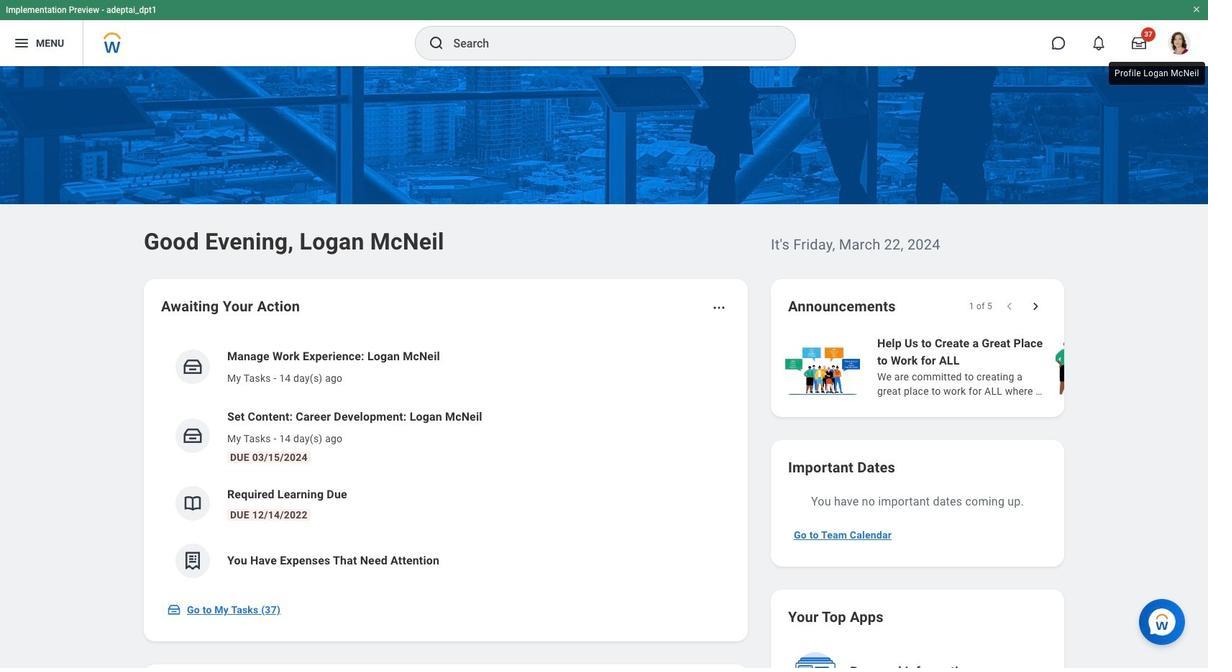 Task type: describe. For each thing, give the bounding box(es) containing it.
0 horizontal spatial list
[[161, 337, 731, 590]]

0 vertical spatial inbox image
[[182, 356, 204, 378]]

close environment banner image
[[1193, 5, 1201, 14]]

inbox image
[[182, 425, 204, 447]]

inbox large image
[[1132, 36, 1146, 50]]

dashboard expenses image
[[182, 550, 204, 572]]

profile logan mcneil image
[[1168, 32, 1191, 58]]

search image
[[428, 35, 445, 52]]

chevron left small image
[[1003, 299, 1017, 314]]



Task type: locate. For each thing, give the bounding box(es) containing it.
main content
[[0, 66, 1208, 668]]

1 horizontal spatial list
[[783, 334, 1208, 400]]

1 vertical spatial inbox image
[[167, 603, 181, 617]]

0 horizontal spatial inbox image
[[167, 603, 181, 617]]

list
[[783, 334, 1208, 400], [161, 337, 731, 590]]

status
[[969, 301, 993, 312]]

justify image
[[13, 35, 30, 52]]

Search Workday  search field
[[453, 27, 766, 59]]

chevron right small image
[[1029, 299, 1043, 314]]

book open image
[[182, 493, 204, 514]]

banner
[[0, 0, 1208, 66]]

related actions image
[[712, 301, 726, 315]]

tooltip
[[1106, 59, 1208, 88]]

inbox image
[[182, 356, 204, 378], [167, 603, 181, 617]]

notifications large image
[[1092, 36, 1106, 50]]

1 horizontal spatial inbox image
[[182, 356, 204, 378]]



Task type: vqa. For each thing, say whether or not it's contained in the screenshot.
AVATAR related to fourth menu item from the top of the page
no



